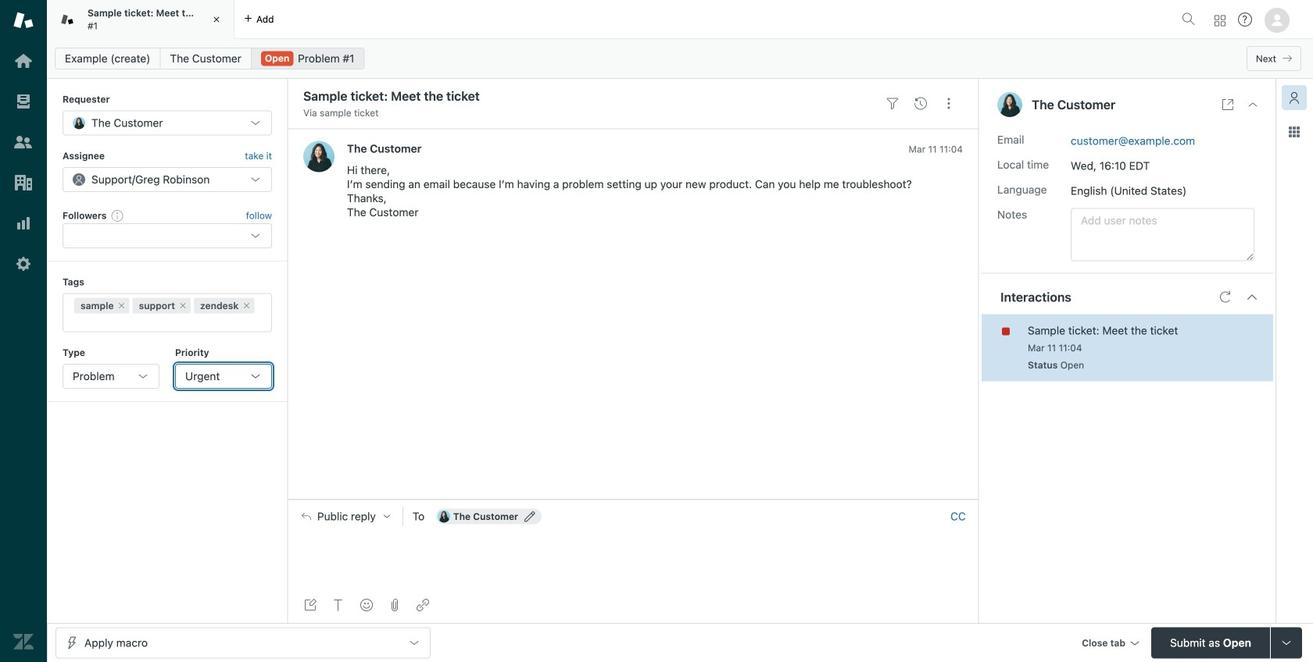 Task type: locate. For each thing, give the bounding box(es) containing it.
close image
[[209, 12, 224, 27], [1247, 99, 1259, 111]]

get help image
[[1238, 13, 1252, 27]]

edit user image
[[525, 512, 536, 523]]

0 horizontal spatial remove image
[[117, 301, 126, 311]]

Mar 11 11:04 text field
[[1028, 343, 1082, 354]]

get started image
[[13, 51, 34, 71]]

1 horizontal spatial remove image
[[178, 301, 188, 311]]

1 remove image from the left
[[117, 301, 126, 311]]

events image
[[915, 97, 927, 110]]

apps image
[[1288, 126, 1301, 138]]

2 remove image from the left
[[178, 301, 188, 311]]

remove image
[[117, 301, 126, 311], [178, 301, 188, 311]]

0 vertical spatial close image
[[209, 12, 224, 27]]

format text image
[[332, 600, 345, 612]]

zendesk support image
[[13, 10, 34, 30]]

Mar 11 11:04 text field
[[909, 144, 963, 155]]

tab
[[47, 0, 235, 39]]

zendesk products image
[[1215, 15, 1226, 26]]

customer context image
[[1288, 91, 1301, 104]]

1 vertical spatial close image
[[1247, 99, 1259, 111]]

user image
[[998, 92, 1023, 117]]

close image inside tabs tab list
[[209, 12, 224, 27]]

zendesk image
[[13, 632, 34, 653]]

displays possible ticket submission types image
[[1281, 638, 1293, 650]]

Add user notes text field
[[1071, 208, 1255, 262]]

customers image
[[13, 132, 34, 152]]

main element
[[0, 0, 47, 663]]

view more details image
[[1222, 99, 1234, 111]]

tabs tab list
[[47, 0, 1176, 39]]

0 horizontal spatial close image
[[209, 12, 224, 27]]

info on adding followers image
[[111, 210, 124, 222]]

1 horizontal spatial close image
[[1247, 99, 1259, 111]]



Task type: describe. For each thing, give the bounding box(es) containing it.
reporting image
[[13, 213, 34, 234]]

views image
[[13, 91, 34, 112]]

add attachment image
[[389, 600, 401, 612]]

avatar image
[[303, 141, 335, 172]]

draft mode image
[[304, 600, 317, 612]]

filter image
[[887, 97, 899, 110]]

Subject field
[[300, 87, 876, 106]]

insert emojis image
[[360, 600, 373, 612]]

add link (cmd k) image
[[417, 600, 429, 612]]

customer@example.com image
[[438, 511, 450, 524]]

secondary element
[[47, 43, 1313, 74]]

ticket actions image
[[943, 97, 955, 110]]

organizations image
[[13, 173, 34, 193]]

admin image
[[13, 254, 34, 274]]

remove image
[[242, 301, 251, 311]]

hide composer image
[[627, 494, 640, 506]]



Task type: vqa. For each thing, say whether or not it's contained in the screenshot.
progress bar
no



